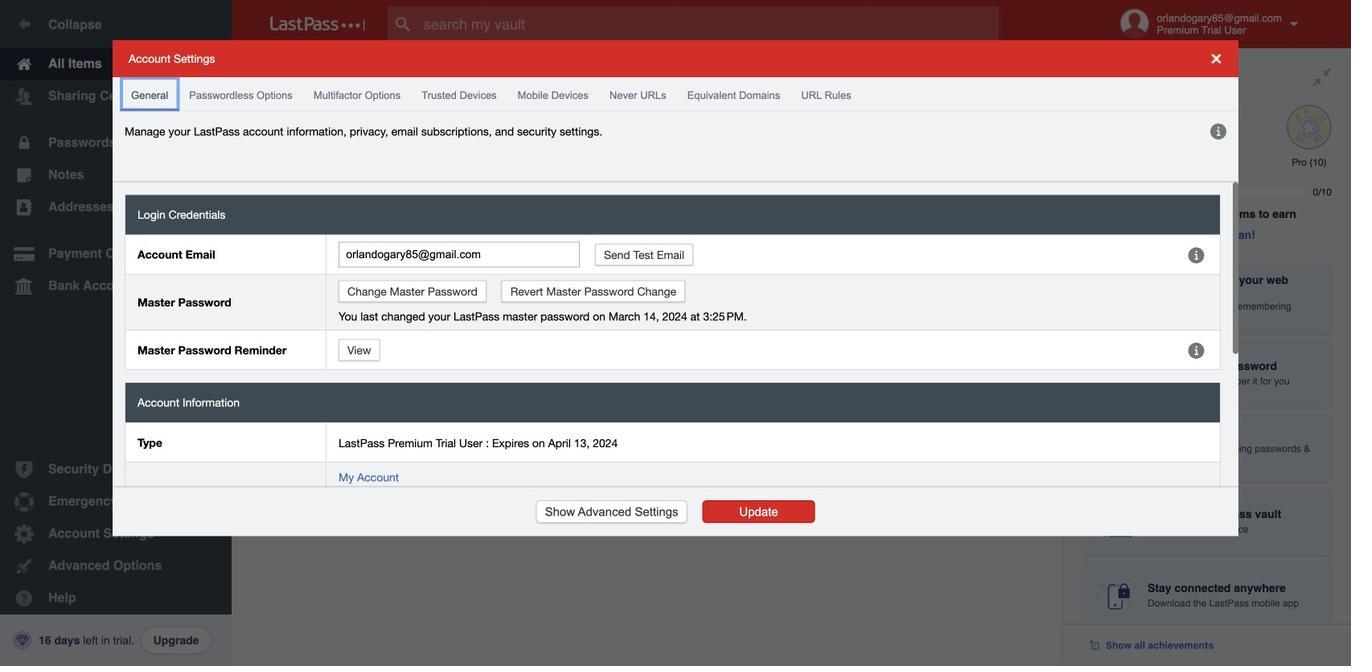 Task type: vqa. For each thing, say whether or not it's contained in the screenshot.
Main content main content at the top of page
yes



Task type: locate. For each thing, give the bounding box(es) containing it.
search my vault text field
[[388, 6, 1031, 42]]

main navigation navigation
[[0, 0, 232, 666]]

lastpass image
[[270, 17, 365, 31]]

main content main content
[[232, 48, 1064, 52]]



Task type: describe. For each thing, give the bounding box(es) containing it.
Search search field
[[388, 6, 1031, 42]]



